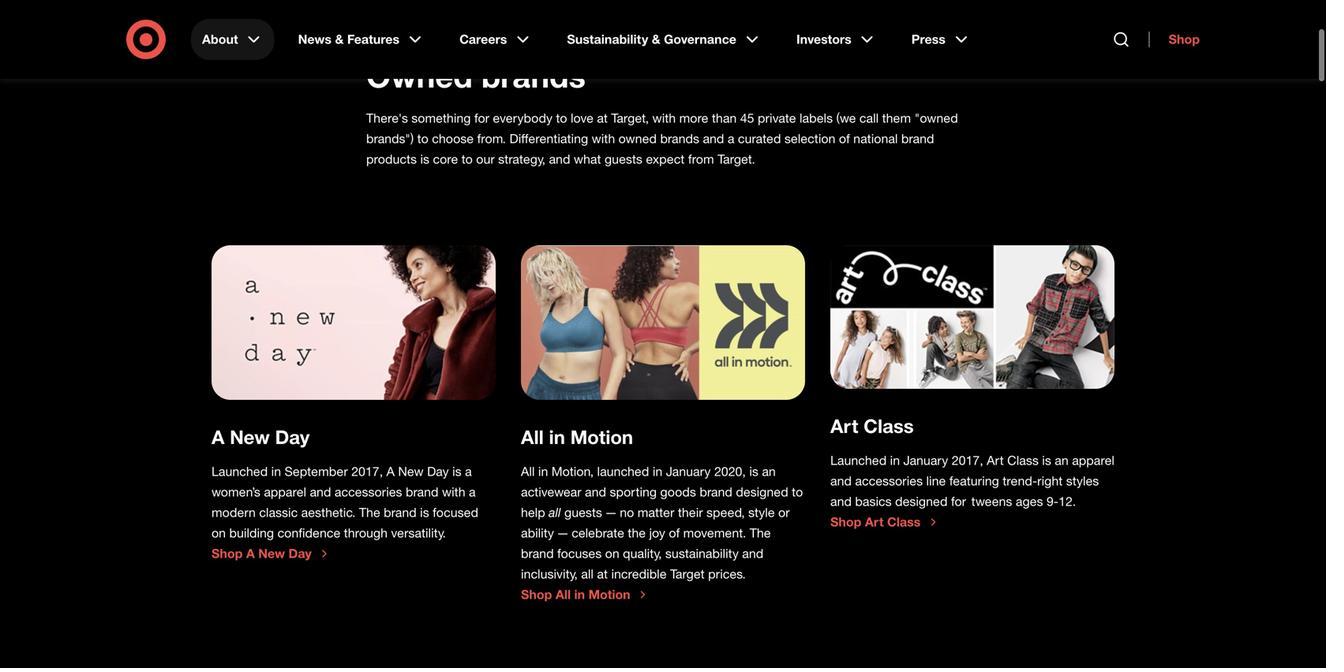 Task type: describe. For each thing, give the bounding box(es) containing it.
celebrate
[[572, 526, 624, 541]]

all inside the guests — no matter their speed, style or ability — celebrate the joy of movement. the brand focuses on quality, sustainability and inclusivity, all at incredible target prices. shop all in motion
[[556, 587, 571, 603]]

sustainability & governance
[[567, 32, 736, 47]]

curated
[[738, 131, 781, 146]]

2 vertical spatial new
[[258, 546, 285, 562]]

1 horizontal spatial —
[[606, 505, 616, 521]]

to inside all in motion, launched in january 2020, is an activewear and sporting goods brand designed to help
[[792, 485, 803, 500]]

private
[[758, 110, 796, 126]]

news
[[298, 32, 332, 47]]

joy
[[649, 526, 665, 541]]

a woman kissing another woman image
[[521, 245, 805, 400]]

1 horizontal spatial art
[[865, 515, 884, 530]]

shop inside launched in september 2017, a new day is a women's apparel and accessories brand with a modern classic aesthetic. the brand is focused on building confidence through versatility. shop a new day
[[212, 546, 243, 562]]

to left love
[[556, 110, 567, 126]]

with inside launched in september 2017, a new day is a women's apparel and accessories brand with a modern classic aesthetic. the brand is focused on building confidence through versatility. shop a new day
[[442, 485, 465, 500]]

press
[[912, 32, 946, 47]]

2020,
[[714, 464, 746, 480]]

through
[[344, 526, 388, 541]]

0 vertical spatial brands
[[481, 56, 586, 95]]

owned
[[619, 131, 657, 146]]

what
[[574, 152, 601, 167]]

governance
[[664, 32, 736, 47]]

and down differentiating on the top left of the page
[[549, 152, 570, 167]]

more
[[679, 110, 708, 126]]

quality,
[[623, 546, 662, 562]]

brand inside all in motion, launched in january 2020, is an activewear and sporting goods brand designed to help
[[700, 485, 732, 500]]

than
[[712, 110, 737, 126]]

no
[[620, 505, 634, 521]]

brand up versatility. on the left
[[384, 505, 417, 521]]

basics
[[855, 494, 892, 510]]

target
[[670, 567, 705, 582]]

art class
[[830, 415, 914, 438]]

0 horizontal spatial —
[[558, 526, 568, 541]]

shop art class link
[[830, 515, 940, 530]]

aesthetic.
[[301, 505, 356, 521]]

a inside there's something for everybody to love at target, with more than 45 private labels (we call them "owned brands") to choose from. differentiating with owned brands and a curated selection of national brand products is core to our strategy, and what guests expect from target.
[[728, 131, 734, 146]]

speed,
[[707, 505, 745, 521]]

owned brands
[[366, 56, 586, 95]]

matter
[[638, 505, 674, 521]]

investors
[[796, 32, 852, 47]]

2017, a
[[351, 464, 395, 480]]

january inside launched in january 2017, art class is an apparel and accessories line featuring trend-right styles and basics designed for  tweens ages 9-12. shop art class
[[903, 453, 948, 468]]

all for all in motion
[[521, 426, 544, 449]]

news & features link
[[287, 19, 436, 60]]

classic
[[259, 505, 298, 521]]

of inside the guests — no matter their speed, style or ability — celebrate the joy of movement. the brand focuses on quality, sustainability and inclusivity, all at incredible target prices. shop all in motion
[[669, 526, 680, 541]]

activewear
[[521, 485, 581, 500]]

1 vertical spatial a
[[465, 464, 472, 480]]

their
[[678, 505, 703, 521]]

and down than
[[703, 131, 724, 146]]

press link
[[900, 19, 982, 60]]

about
[[202, 32, 238, 47]]

and inside launched in september 2017, a new day is a women's apparel and accessories brand with a modern classic aesthetic. the brand is focused on building confidence through versatility. shop a new day
[[310, 485, 331, 500]]

there's something for everybody to love at target, with more than 45 private labels (we call them "owned brands") to choose from. differentiating with owned brands and a curated selection of national brand products is core to our strategy, and what guests expect from target.
[[366, 110, 958, 167]]

all in motion
[[521, 426, 633, 449]]

brands")
[[366, 131, 414, 146]]

modern
[[212, 505, 256, 521]]

movement.
[[683, 526, 746, 541]]

launched for class
[[830, 453, 887, 468]]

2 horizontal spatial art
[[987, 453, 1004, 468]]

an inside launched in january 2017, art class is an apparel and accessories line featuring trend-right styles and basics designed for  tweens ages 9-12. shop art class
[[1055, 453, 1069, 468]]

target,
[[611, 110, 649, 126]]

1 vertical spatial new
[[398, 464, 424, 480]]

shop inside launched in january 2017, art class is an apparel and accessories line featuring trend-right styles and basics designed for  tweens ages 9-12. shop art class
[[830, 515, 862, 530]]

9-
[[1047, 494, 1059, 510]]

launched in january 2017, art class is an apparel and accessories line featuring trend-right styles and basics designed for  tweens ages 9-12. shop art class
[[830, 453, 1115, 530]]

sustainability
[[567, 32, 648, 47]]

shop a new day link
[[212, 546, 331, 562]]

on inside launched in september 2017, a new day is a women's apparel and accessories brand with a modern classic aesthetic. the brand is focused on building confidence through versatility. shop a new day
[[212, 526, 226, 541]]

help
[[521, 505, 545, 521]]

the
[[628, 526, 646, 541]]

call
[[860, 110, 879, 126]]

apparel inside launched in january 2017, art class is an apparel and accessories line featuring trend-right styles and basics designed for  tweens ages 9-12. shop art class
[[1072, 453, 1115, 468]]

differentiating
[[509, 131, 588, 146]]

love
[[571, 110, 594, 126]]

versatility.
[[391, 526, 446, 541]]

sporting
[[610, 485, 657, 500]]

or
[[778, 505, 790, 521]]

september
[[285, 464, 348, 480]]

women's
[[212, 485, 260, 500]]

from
[[688, 152, 714, 167]]

(we
[[836, 110, 856, 126]]

motion inside the guests — no matter their speed, style or ability — celebrate the joy of movement. the brand focuses on quality, sustainability and inclusivity, all at incredible target prices. shop all in motion
[[589, 587, 630, 603]]

is inside launched in january 2017, art class is an apparel and accessories line featuring trend-right styles and basics designed for  tweens ages 9-12. shop art class
[[1042, 453, 1051, 468]]

guests — no matter their speed, style or ability — celebrate the joy of movement. the brand focuses on quality, sustainability and inclusivity, all at incredible target prices. shop all in motion
[[521, 505, 790, 603]]

0 vertical spatial a
[[212, 426, 225, 449]]

2 vertical spatial day
[[289, 546, 312, 562]]

news & features
[[298, 32, 399, 47]]

0 vertical spatial all
[[549, 505, 564, 521]]

careers link
[[448, 19, 543, 60]]

launched in september 2017, a new day is a women's apparel and accessories brand with a modern classic aesthetic. the brand is focused on building confidence through versatility. shop a new day
[[212, 464, 478, 562]]

sustainability & governance link
[[556, 19, 773, 60]]

selection
[[785, 131, 836, 146]]

at inside there's something for everybody to love at target, with more than 45 private labels (we call them "owned brands") to choose from. differentiating with owned brands and a curated selection of national brand products is core to our strategy, and what guests expect from target.
[[597, 110, 608, 126]]

features
[[347, 32, 399, 47]]

products
[[366, 152, 417, 167]]

right
[[1037, 474, 1063, 489]]

of inside there's something for everybody to love at target, with more than 45 private labels (we call them "owned brands") to choose from. differentiating with owned brands and a curated selection of national brand products is core to our strategy, and what guests expect from target.
[[839, 131, 850, 146]]

is up versatility. on the left
[[420, 505, 429, 521]]

for
[[474, 110, 489, 126]]

investors link
[[785, 19, 888, 60]]

& for governance
[[652, 32, 660, 47]]

building
[[229, 526, 274, 541]]

2017,
[[952, 453, 983, 468]]

something
[[411, 110, 471, 126]]

tweens
[[971, 494, 1012, 510]]

focuses
[[557, 546, 602, 562]]

line
[[926, 474, 946, 489]]

an inside all in motion, launched in january 2020, is an activewear and sporting goods brand designed to help
[[762, 464, 776, 480]]

accessories inside launched in january 2017, art class is an apparel and accessories line featuring trend-right styles and basics designed for  tweens ages 9-12. shop art class
[[855, 474, 923, 489]]



Task type: vqa. For each thing, say whether or not it's contained in the screenshot.
'&'
yes



Task type: locate. For each thing, give the bounding box(es) containing it.
1 vertical spatial guests
[[564, 505, 602, 521]]

1 vertical spatial on
[[605, 546, 619, 562]]

12.
[[1059, 494, 1076, 510]]

1 horizontal spatial on
[[605, 546, 619, 562]]

day up september
[[275, 426, 310, 449]]

in for motion
[[549, 426, 565, 449]]

accessories down 2017, a
[[335, 485, 402, 500]]

january up line
[[903, 453, 948, 468]]

designed down line
[[895, 494, 948, 510]]

1 horizontal spatial a
[[246, 546, 255, 562]]

accessories
[[855, 474, 923, 489], [335, 485, 402, 500]]

a
[[728, 131, 734, 146], [465, 464, 472, 480], [469, 485, 476, 500]]

and down september
[[310, 485, 331, 500]]

and up "shop art class" "link"
[[830, 474, 852, 489]]

a inside launched in september 2017, a new day is a women's apparel and accessories brand with a modern classic aesthetic. the brand is focused on building confidence through versatility. shop a new day
[[246, 546, 255, 562]]

on down the celebrate
[[605, 546, 619, 562]]

at right love
[[597, 110, 608, 126]]

0 horizontal spatial with
[[442, 485, 465, 500]]

on inside the guests — no matter their speed, style or ability — celebrate the joy of movement. the brand focuses on quality, sustainability and inclusivity, all at incredible target prices. shop all in motion
[[605, 546, 619, 562]]

to left the our
[[462, 152, 473, 167]]

0 horizontal spatial designed
[[736, 485, 788, 500]]

launched for new
[[212, 464, 268, 480]]

is up focused
[[452, 464, 462, 480]]

0 vertical spatial apparel
[[1072, 453, 1115, 468]]

an right 2020, at the bottom of page
[[762, 464, 776, 480]]

the inside launched in september 2017, a new day is a women's apparel and accessories brand with a modern classic aesthetic. the brand is focused on building confidence through versatility. shop a new day
[[359, 505, 380, 521]]

careers
[[459, 32, 507, 47]]

2 & from the left
[[652, 32, 660, 47]]

styles
[[1066, 474, 1099, 489]]

core
[[433, 152, 458, 167]]

0 vertical spatial on
[[212, 526, 226, 541]]

0 vertical spatial with
[[652, 110, 676, 126]]

apparel up classic
[[264, 485, 306, 500]]

all in motion, launched in january 2020, is an activewear and sporting goods brand designed to help
[[521, 464, 803, 521]]

1 vertical spatial class
[[1007, 453, 1039, 468]]

brand inside the guests — no matter their speed, style or ability — celebrate the joy of movement. the brand focuses on quality, sustainability and inclusivity, all at incredible target prices. shop all in motion
[[521, 546, 554, 562]]

1 & from the left
[[335, 32, 344, 47]]

1 vertical spatial a
[[246, 546, 255, 562]]

0 horizontal spatial on
[[212, 526, 226, 541]]

designed up style at the right of the page
[[736, 485, 788, 500]]

0 horizontal spatial of
[[669, 526, 680, 541]]

1 horizontal spatial launched
[[830, 453, 887, 468]]

owned
[[366, 56, 473, 95]]

them
[[882, 110, 911, 126]]

january inside all in motion, launched in january 2020, is an activewear and sporting goods brand designed to help
[[666, 464, 711, 480]]

2 vertical spatial a
[[469, 485, 476, 500]]

0 horizontal spatial guests
[[564, 505, 602, 521]]

and left basics
[[830, 494, 852, 510]]

in down inclusivity,
[[574, 587, 585, 603]]

and up prices.
[[742, 546, 764, 562]]

1 horizontal spatial january
[[903, 453, 948, 468]]

all inside all in motion, launched in january 2020, is an activewear and sporting goods brand designed to help
[[521, 464, 535, 480]]

1 horizontal spatial the
[[750, 526, 771, 541]]

ages
[[1016, 494, 1043, 510]]

2 vertical spatial with
[[442, 485, 465, 500]]

1 vertical spatial all
[[581, 567, 594, 582]]

0 horizontal spatial all
[[549, 505, 564, 521]]

the down style at the right of the page
[[750, 526, 771, 541]]

ability
[[521, 526, 554, 541]]

launched up women's
[[212, 464, 268, 480]]

shop link
[[1149, 32, 1200, 47]]

launched
[[830, 453, 887, 468], [212, 464, 268, 480]]

& left governance
[[652, 32, 660, 47]]

in for september
[[271, 464, 281, 480]]

a collage of a man and a woman image
[[830, 245, 1115, 389]]

art
[[830, 415, 858, 438], [987, 453, 1004, 468], [865, 515, 884, 530]]

1 vertical spatial —
[[558, 526, 568, 541]]

brands inside there's something for everybody to love at target, with more than 45 private labels (we call them "owned brands") to choose from. differentiating with owned brands and a curated selection of national brand products is core to our strategy, and what guests expect from target.
[[660, 131, 699, 146]]

of right the joy
[[669, 526, 680, 541]]

in down a new day
[[271, 464, 281, 480]]

is left core
[[420, 152, 429, 167]]

1 horizontal spatial with
[[592, 131, 615, 146]]

designed
[[736, 485, 788, 500], [895, 494, 948, 510]]

of down (we
[[839, 131, 850, 146]]

2 at from the top
[[597, 567, 608, 582]]

motion down incredible
[[589, 587, 630, 603]]

1 horizontal spatial brands
[[660, 131, 699, 146]]

accessories up basics
[[855, 474, 923, 489]]

and inside all in motion, launched in january 2020, is an activewear and sporting goods brand designed to help
[[585, 485, 606, 500]]

all
[[549, 505, 564, 521], [581, 567, 594, 582]]

brand
[[901, 131, 934, 146], [406, 485, 439, 500], [700, 485, 732, 500], [384, 505, 417, 521], [521, 546, 554, 562]]

guests up the celebrate
[[564, 505, 602, 521]]

designed inside all in motion, launched in january 2020, is an activewear and sporting goods brand designed to help
[[736, 485, 788, 500]]

all
[[521, 426, 544, 449], [521, 464, 535, 480], [556, 587, 571, 603]]

0 horizontal spatial art
[[830, 415, 858, 438]]

to down something
[[417, 131, 428, 146]]

0 horizontal spatial the
[[359, 505, 380, 521]]

apparel inside launched in september 2017, a new day is a women's apparel and accessories brand with a modern classic aesthetic. the brand is focused on building confidence through versatility. shop a new day
[[264, 485, 306, 500]]

with left more
[[652, 110, 676, 126]]

at up 'shop all in motion' link
[[597, 567, 608, 582]]

0 horizontal spatial brands
[[481, 56, 586, 95]]

all for all in motion, launched in january 2020, is an activewear and sporting goods brand designed to help
[[521, 464, 535, 480]]

class up basics
[[864, 415, 914, 438]]

launched
[[597, 464, 649, 480]]

0 vertical spatial —
[[606, 505, 616, 521]]

guests
[[605, 152, 642, 167], [564, 505, 602, 521]]

an up right
[[1055, 453, 1069, 468]]

a down 'building'
[[246, 546, 255, 562]]

1 vertical spatial with
[[592, 131, 615, 146]]

guests inside the guests — no matter their speed, style or ability — celebrate the joy of movement. the brand focuses on quality, sustainability and inclusivity, all at incredible target prices. shop all in motion
[[564, 505, 602, 521]]

0 vertical spatial new
[[230, 426, 270, 449]]

at
[[597, 110, 608, 126], [597, 567, 608, 582]]

0 horizontal spatial launched
[[212, 464, 268, 480]]

is right 2020, at the bottom of page
[[749, 464, 759, 480]]

the
[[359, 505, 380, 521], [750, 526, 771, 541]]

focused
[[433, 505, 478, 521]]

day down confidence
[[289, 546, 312, 562]]

from.
[[477, 131, 506, 146]]

in up motion, on the bottom
[[549, 426, 565, 449]]

0 vertical spatial class
[[864, 415, 914, 438]]

0 vertical spatial art
[[830, 415, 858, 438]]

goods
[[660, 485, 696, 500]]

0 vertical spatial motion
[[570, 426, 633, 449]]

in for january
[[890, 453, 900, 468]]

1 horizontal spatial &
[[652, 32, 660, 47]]

brands
[[481, 56, 586, 95], [660, 131, 699, 146]]

—
[[606, 505, 616, 521], [558, 526, 568, 541]]

new up women's
[[230, 426, 270, 449]]

0 vertical spatial guests
[[605, 152, 642, 167]]

brand down ability
[[521, 546, 554, 562]]

style
[[748, 505, 775, 521]]

on
[[212, 526, 226, 541], [605, 546, 619, 562]]

in down the 'art class'
[[890, 453, 900, 468]]

on down modern
[[212, 526, 226, 541]]

guests inside there's something for everybody to love at target, with more than 45 private labels (we call them "owned brands") to choose from. differentiating with owned brands and a curated selection of national brand products is core to our strategy, and what guests expect from target.
[[605, 152, 642, 167]]

at inside the guests — no matter their speed, style or ability — celebrate the joy of movement. the brand focuses on quality, sustainability and inclusivity, all at incredible target prices. shop all in motion
[[597, 567, 608, 582]]

accessories inside launched in september 2017, a new day is a women's apparel and accessories brand with a modern classic aesthetic. the brand is focused on building confidence through versatility. shop a new day
[[335, 485, 402, 500]]

incredible
[[611, 567, 667, 582]]

1 vertical spatial brands
[[660, 131, 699, 146]]

in
[[549, 426, 565, 449], [890, 453, 900, 468], [271, 464, 281, 480], [538, 464, 548, 480], [653, 464, 663, 480], [574, 587, 585, 603]]

0 horizontal spatial accessories
[[335, 485, 402, 500]]

all down activewear
[[549, 505, 564, 521]]

is up right
[[1042, 453, 1051, 468]]

the inside the guests — no matter their speed, style or ability — celebrate the joy of movement. the brand focuses on quality, sustainability and inclusivity, all at incredible target prices. shop all in motion
[[750, 526, 771, 541]]

launched down the 'art class'
[[830, 453, 887, 468]]

with
[[652, 110, 676, 126], [592, 131, 615, 146], [442, 485, 465, 500]]

featuring
[[949, 474, 999, 489]]

everybody
[[493, 110, 553, 126]]

is inside all in motion, launched in january 2020, is an activewear and sporting goods brand designed to help
[[749, 464, 759, 480]]

1 horizontal spatial guests
[[605, 152, 642, 167]]

with up focused
[[442, 485, 465, 500]]

designed inside launched in january 2017, art class is an apparel and accessories line featuring trend-right styles and basics designed for  tweens ages 9-12. shop art class
[[895, 494, 948, 510]]

brands down more
[[660, 131, 699, 146]]

1 horizontal spatial designed
[[895, 494, 948, 510]]

0 vertical spatial the
[[359, 505, 380, 521]]

and down motion, on the bottom
[[585, 485, 606, 500]]

january up goods
[[666, 464, 711, 480]]

1 vertical spatial day
[[427, 464, 449, 480]]

1 vertical spatial at
[[597, 567, 608, 582]]

0 horizontal spatial an
[[762, 464, 776, 480]]

1 horizontal spatial an
[[1055, 453, 1069, 468]]

our
[[476, 152, 495, 167]]

0 vertical spatial at
[[597, 110, 608, 126]]

45
[[740, 110, 754, 126]]

is inside there's something for everybody to love at target, with more than 45 private labels (we call them "owned brands") to choose from. differentiating with owned brands and a curated selection of national brand products is core to our strategy, and what guests expect from target.
[[420, 152, 429, 167]]

1 at from the top
[[597, 110, 608, 126]]

1 horizontal spatial accessories
[[855, 474, 923, 489]]

labels
[[800, 110, 833, 126]]

choose
[[432, 131, 474, 146]]

brands up everybody
[[481, 56, 586, 95]]

the up through
[[359, 505, 380, 521]]

motion,
[[552, 464, 594, 480]]

1 vertical spatial art
[[987, 453, 1004, 468]]

a new day
[[212, 426, 310, 449]]

0 horizontal spatial january
[[666, 464, 711, 480]]

about link
[[191, 19, 274, 60]]

to
[[556, 110, 567, 126], [417, 131, 428, 146], [462, 152, 473, 167], [792, 485, 803, 500]]

brand inside there's something for everybody to love at target, with more than 45 private labels (we call them "owned brands") to choose from. differentiating with owned brands and a curated selection of national brand products is core to our strategy, and what guests expect from target.
[[901, 131, 934, 146]]

and inside the guests — no matter their speed, style or ability — celebrate the joy of movement. the brand focuses on quality, sustainability and inclusivity, all at incredible target prices. shop all in motion
[[742, 546, 764, 562]]

class up trend-
[[1007, 453, 1039, 468]]

january
[[903, 453, 948, 468], [666, 464, 711, 480]]

class down basics
[[887, 515, 921, 530]]

"owned
[[915, 110, 958, 126]]

2 vertical spatial class
[[887, 515, 921, 530]]

day up focused
[[427, 464, 449, 480]]

2 vertical spatial all
[[556, 587, 571, 603]]

apparel up styles
[[1072, 453, 1115, 468]]

there's
[[366, 110, 408, 126]]

a up women's
[[212, 426, 225, 449]]

— left no
[[606, 505, 616, 521]]

1 vertical spatial all
[[521, 464, 535, 480]]

all up 'shop all in motion' link
[[581, 567, 594, 582]]

motion up launched
[[570, 426, 633, 449]]

guests down owned on the top left of page
[[605, 152, 642, 167]]

in inside launched in september 2017, a new day is a women's apparel and accessories brand with a modern classic aesthetic. the brand is focused on building confidence through versatility. shop a new day
[[271, 464, 281, 480]]

2 vertical spatial art
[[865, 515, 884, 530]]

1 vertical spatial apparel
[[264, 485, 306, 500]]

motion
[[570, 426, 633, 449], [589, 587, 630, 603]]

1 horizontal spatial apparel
[[1072, 453, 1115, 468]]

0 horizontal spatial apparel
[[264, 485, 306, 500]]

in for motion,
[[538, 464, 548, 480]]

in up goods
[[653, 464, 663, 480]]

strategy,
[[498, 152, 545, 167]]

sustainability
[[665, 546, 739, 562]]

in inside the guests — no matter their speed, style or ability — celebrate the joy of movement. the brand focuses on quality, sustainability and inclusivity, all at incredible target prices. shop all in motion
[[574, 587, 585, 603]]

1 horizontal spatial all
[[581, 567, 594, 582]]

brand up focused
[[406, 485, 439, 500]]

new down 'building'
[[258, 546, 285, 562]]

new right 2017, a
[[398, 464, 424, 480]]

1 vertical spatial of
[[669, 526, 680, 541]]

in inside launched in january 2017, art class is an apparel and accessories line featuring trend-right styles and basics designed for  tweens ages 9-12. shop art class
[[890, 453, 900, 468]]

a person with curly hair image
[[212, 245, 496, 400]]

new
[[230, 426, 270, 449], [398, 464, 424, 480], [258, 546, 285, 562]]

day
[[275, 426, 310, 449], [427, 464, 449, 480], [289, 546, 312, 562]]

0 horizontal spatial a
[[212, 426, 225, 449]]

& right news
[[335, 32, 344, 47]]

with up what
[[592, 131, 615, 146]]

launched inside launched in september 2017, a new day is a women's apparel and accessories brand with a modern classic aesthetic. the brand is focused on building confidence through versatility. shop a new day
[[212, 464, 268, 480]]

2 horizontal spatial with
[[652, 110, 676, 126]]

to left basics
[[792, 485, 803, 500]]

brand up speed,
[[700, 485, 732, 500]]

& for features
[[335, 32, 344, 47]]

an
[[1055, 453, 1069, 468], [762, 464, 776, 480]]

0 vertical spatial day
[[275, 426, 310, 449]]

0 vertical spatial all
[[521, 426, 544, 449]]

1 horizontal spatial of
[[839, 131, 850, 146]]

& inside 'link'
[[652, 32, 660, 47]]

in up activewear
[[538, 464, 548, 480]]

— right ability
[[558, 526, 568, 541]]

brand down "owned
[[901, 131, 934, 146]]

0 vertical spatial a
[[728, 131, 734, 146]]

expect
[[646, 152, 685, 167]]

shop inside the guests — no matter their speed, style or ability — celebrate the joy of movement. the brand focuses on quality, sustainability and inclusivity, all at incredible target prices. shop all in motion
[[521, 587, 552, 603]]

1 vertical spatial the
[[750, 526, 771, 541]]

0 vertical spatial of
[[839, 131, 850, 146]]

national
[[853, 131, 898, 146]]

prices.
[[708, 567, 746, 582]]

and
[[703, 131, 724, 146], [549, 152, 570, 167], [830, 474, 852, 489], [310, 485, 331, 500], [585, 485, 606, 500], [830, 494, 852, 510], [742, 546, 764, 562]]

shop all in motion link
[[521, 587, 649, 603]]

launched inside launched in january 2017, art class is an apparel and accessories line featuring trend-right styles and basics designed for  tweens ages 9-12. shop art class
[[830, 453, 887, 468]]

0 horizontal spatial &
[[335, 32, 344, 47]]

1 vertical spatial motion
[[589, 587, 630, 603]]

all inside the guests — no matter their speed, style or ability — celebrate the joy of movement. the brand focuses on quality, sustainability and inclusivity, all at incredible target prices. shop all in motion
[[581, 567, 594, 582]]



